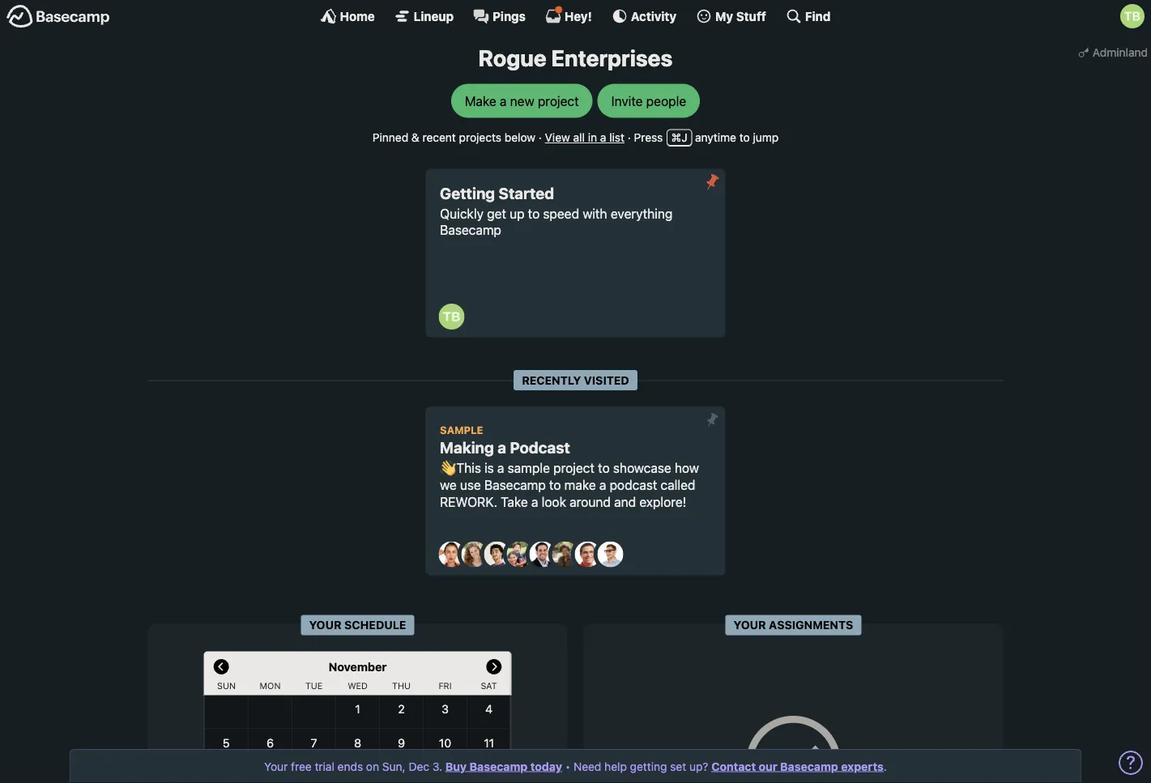 Task type: vqa. For each thing, say whether or not it's contained in the screenshot.
Pinned & recent projects below · View all in a list at the top of page
yes



Task type: locate. For each thing, give the bounding box(es) containing it.
contact
[[712, 760, 756, 773]]

up
[[510, 206, 525, 221]]

basecamp down the "quickly"
[[440, 223, 502, 238]]

·
[[539, 131, 542, 144], [628, 131, 631, 144]]

your left schedule
[[309, 619, 342, 632]]

your left free
[[264, 760, 288, 773]]

your left assignments
[[734, 619, 766, 632]]

basecamp
[[440, 223, 502, 238], [485, 477, 546, 493], [470, 760, 528, 773], [780, 760, 839, 773]]

today
[[531, 760, 562, 773]]

sample
[[440, 424, 483, 436]]

called
[[661, 477, 696, 493]]

sun
[[217, 681, 236, 691]]

to right up
[[528, 206, 540, 221]]

· right list
[[628, 131, 631, 144]]

basecamp up take on the bottom of page
[[485, 477, 546, 493]]

basecamp right buy
[[470, 760, 528, 773]]

speed
[[543, 206, 579, 221]]

None submit
[[700, 169, 726, 195], [700, 407, 726, 433], [700, 169, 726, 195], [700, 407, 726, 433]]

people
[[646, 93, 686, 109]]

cheryl walters image
[[461, 542, 487, 568]]

your for your schedule
[[309, 619, 342, 632]]

your for your assignments
[[734, 619, 766, 632]]

explore!
[[640, 494, 687, 510]]

home link
[[321, 8, 375, 24]]

tim burton image
[[1121, 4, 1145, 28], [439, 304, 465, 330]]

lineup link
[[394, 8, 454, 24]]

experts
[[841, 760, 884, 773]]

take
[[501, 494, 528, 510]]

to left jump
[[740, 131, 750, 144]]

project up make
[[554, 461, 595, 476]]

getting
[[630, 760, 667, 773]]

your
[[309, 619, 342, 632], [734, 619, 766, 632], [264, 760, 288, 773]]

podcast
[[610, 477, 657, 493]]

a left look
[[531, 494, 538, 510]]

2 horizontal spatial your
[[734, 619, 766, 632]]

to up podcast at bottom
[[598, 461, 610, 476]]

use
[[460, 477, 481, 493]]

getting
[[440, 184, 495, 202]]

podcast
[[510, 439, 570, 457]]

&
[[412, 131, 420, 144]]

switch accounts image
[[6, 4, 110, 29]]

1 horizontal spatial tim burton image
[[1121, 4, 1145, 28]]

0 horizontal spatial your
[[264, 760, 288, 773]]

press
[[634, 131, 663, 144]]

a
[[500, 93, 507, 109], [600, 131, 606, 144], [498, 439, 506, 457], [498, 461, 504, 476], [599, 477, 606, 493], [531, 494, 538, 510]]

project right new
[[538, 93, 579, 109]]

project
[[538, 93, 579, 109], [554, 461, 595, 476]]

free
[[291, 760, 312, 773]]

make
[[565, 477, 596, 493]]

november
[[329, 660, 387, 674]]

look
[[542, 494, 566, 510]]

fri
[[439, 681, 452, 691]]

everything
[[611, 206, 673, 221]]

activity link
[[612, 8, 677, 24]]

annie bryan image
[[439, 542, 465, 568]]

projects
[[459, 131, 502, 144]]

to
[[740, 131, 750, 144], [528, 206, 540, 221], [598, 461, 610, 476], [549, 477, 561, 493]]

0 vertical spatial tim burton image
[[1121, 4, 1145, 28]]

1 vertical spatial project
[[554, 461, 595, 476]]

rogue enterprises
[[479, 45, 673, 71]]

your assignments
[[734, 619, 854, 632]]

⌘ j anytime to jump
[[671, 131, 779, 144]]

jennifer young image
[[507, 542, 533, 568]]

1 horizontal spatial your
[[309, 619, 342, 632]]

ends
[[338, 760, 363, 773]]

1 horizontal spatial ·
[[628, 131, 631, 144]]

a right making
[[498, 439, 506, 457]]

nicole katz image
[[552, 542, 578, 568]]

0 horizontal spatial ·
[[539, 131, 542, 144]]

· left view
[[539, 131, 542, 144]]

steve marsh image
[[575, 542, 601, 568]]

on
[[366, 760, 379, 773]]

mon
[[260, 681, 281, 691]]

how
[[675, 461, 699, 476]]

•
[[565, 760, 571, 773]]

1 · from the left
[[539, 131, 542, 144]]

invite people link
[[598, 84, 700, 118]]

0 horizontal spatial tim burton image
[[439, 304, 465, 330]]

getting started quickly get up to speed with everything basecamp
[[440, 184, 673, 238]]

quickly
[[440, 206, 484, 221]]

in
[[588, 131, 597, 144]]

is
[[485, 461, 494, 476]]

0 vertical spatial project
[[538, 93, 579, 109]]

need
[[574, 760, 602, 773]]

started
[[499, 184, 554, 202]]

👋
[[440, 461, 453, 476]]

thu
[[392, 681, 411, 691]]

to up look
[[549, 477, 561, 493]]

jared davis image
[[484, 542, 510, 568]]

making
[[440, 439, 494, 457]]

basecamp inside sample making a podcast 👋 this is a sample project to showcase how we use basecamp to make a podcast called rework. take a look around and explore!
[[485, 477, 546, 493]]



Task type: describe. For each thing, give the bounding box(es) containing it.
buy
[[445, 760, 467, 773]]

view
[[545, 131, 570, 144]]

up?
[[690, 760, 709, 773]]

we
[[440, 477, 457, 493]]

view all in a list link
[[545, 131, 625, 144]]

contact our basecamp experts link
[[712, 760, 884, 773]]

get
[[487, 206, 506, 221]]

assignments
[[769, 619, 854, 632]]

with
[[583, 206, 607, 221]]

hey! button
[[545, 6, 592, 24]]

basecamp right our
[[780, 760, 839, 773]]

my
[[716, 9, 733, 23]]

j
[[682, 131, 688, 144]]

make
[[465, 93, 497, 109]]

2 · from the left
[[628, 131, 631, 144]]

tue
[[305, 681, 323, 691]]

find button
[[786, 8, 831, 24]]

a right in
[[600, 131, 606, 144]]

project inside sample making a podcast 👋 this is a sample project to showcase how we use basecamp to make a podcast called rework. take a look around and explore!
[[554, 461, 595, 476]]

invite
[[612, 93, 643, 109]]

your schedule
[[309, 619, 406, 632]]

your free trial ends on sun, dec  3. buy basecamp today • need help getting set up? contact our basecamp experts .
[[264, 760, 887, 773]]

main element
[[0, 0, 1151, 32]]

3.
[[433, 760, 442, 773]]

make a new project link
[[451, 84, 593, 118]]

rework.
[[440, 494, 498, 510]]

to inside getting started quickly get up to speed with everything basecamp
[[528, 206, 540, 221]]

jump
[[753, 131, 779, 144]]

recently visited
[[522, 374, 629, 387]]

sun,
[[382, 760, 406, 773]]

list
[[610, 131, 625, 144]]

a up around
[[599, 477, 606, 493]]

hey!
[[565, 9, 592, 23]]

activity
[[631, 9, 677, 23]]

schedule
[[344, 619, 406, 632]]

all
[[573, 131, 585, 144]]

help
[[605, 760, 627, 773]]

dec
[[409, 760, 429, 773]]

and
[[614, 494, 636, 510]]

my stuff button
[[696, 8, 766, 24]]

pinned
[[373, 131, 409, 144]]

sat
[[481, 681, 497, 691]]

adminland link
[[1075, 41, 1151, 64]]

enterprises
[[551, 45, 673, 71]]

below
[[505, 131, 536, 144]]

recently
[[522, 374, 581, 387]]

around
[[570, 494, 611, 510]]

⌘
[[671, 131, 682, 144]]

visited
[[584, 374, 629, 387]]

showcase
[[613, 461, 671, 476]]

recent
[[423, 131, 456, 144]]

my stuff
[[716, 9, 766, 23]]

josh fiske image
[[530, 542, 555, 568]]

make a new project
[[465, 93, 579, 109]]

tim burton image inside main element
[[1121, 4, 1145, 28]]

stuff
[[736, 9, 766, 23]]

home
[[340, 9, 375, 23]]

find
[[805, 9, 831, 23]]

victor cooper image
[[598, 542, 624, 568]]

buy basecamp today link
[[445, 760, 562, 773]]

wed
[[348, 681, 368, 691]]

anytime
[[695, 131, 737, 144]]

our
[[759, 760, 778, 773]]

new
[[510, 93, 534, 109]]

trial
[[315, 760, 335, 773]]

pinned & recent projects below · view all in a list
[[373, 131, 625, 144]]

this
[[456, 461, 481, 476]]

rogue
[[479, 45, 547, 71]]

a left new
[[500, 93, 507, 109]]

invite people
[[612, 93, 686, 109]]

lineup
[[414, 9, 454, 23]]

basecamp inside getting started quickly get up to speed with everything basecamp
[[440, 223, 502, 238]]

.
[[884, 760, 887, 773]]

a right is
[[498, 461, 504, 476]]

sample
[[508, 461, 550, 476]]

1 vertical spatial tim burton image
[[439, 304, 465, 330]]

sample making a podcast 👋 this is a sample project to showcase how we use basecamp to make a podcast called rework. take a look around and explore!
[[440, 424, 699, 510]]

adminland
[[1093, 45, 1148, 59]]

pings button
[[473, 8, 526, 24]]

set
[[670, 760, 686, 773]]



